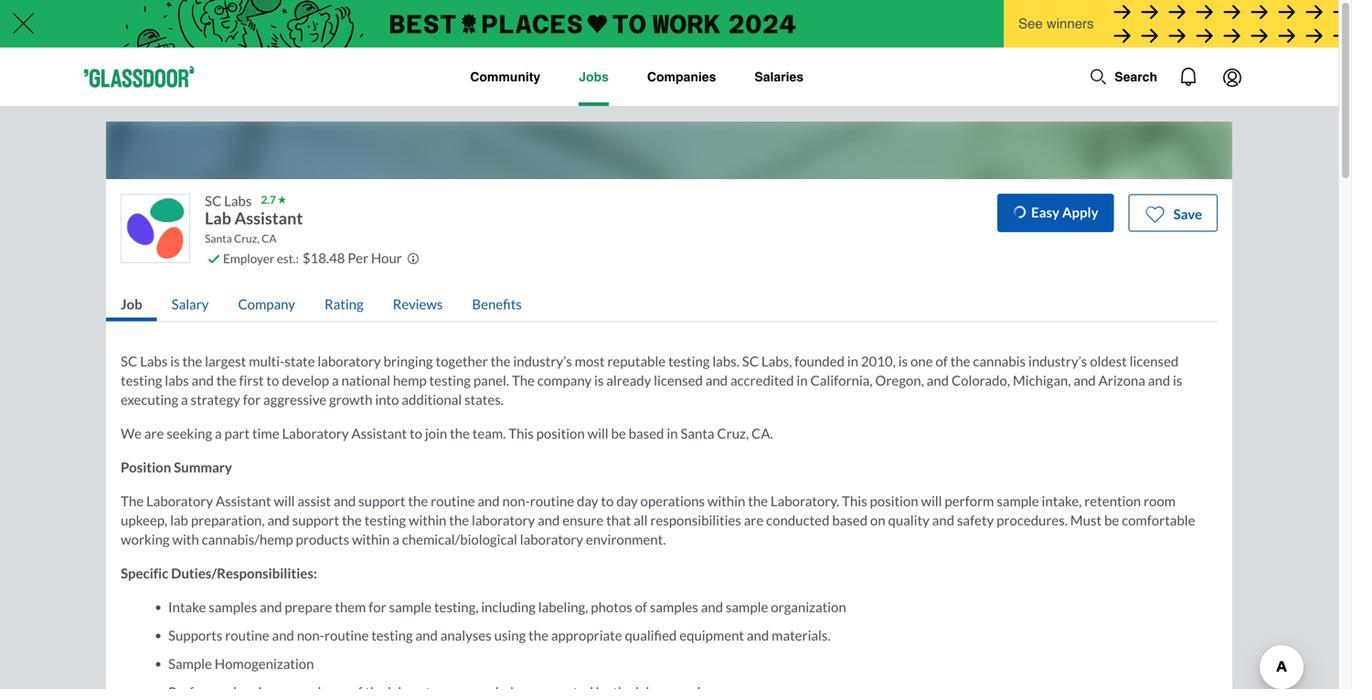 Task type: locate. For each thing, give the bounding box(es) containing it.
1 horizontal spatial cruz,
[[717, 425, 749, 441]]

1 horizontal spatial licensed
[[1130, 353, 1179, 369]]

of right photos
[[635, 599, 647, 615]]

0 horizontal spatial position
[[536, 425, 585, 441]]

this right team.
[[509, 425, 534, 441]]

to up that
[[601, 493, 614, 509]]

santa down lab
[[205, 232, 232, 245]]

lottie animation container image
[[397, 48, 467, 102], [397, 48, 467, 102], [1167, 55, 1211, 99], [1167, 55, 1211, 99], [1211, 55, 1255, 99]]

labs left 2.7
[[224, 192, 252, 209]]

0 horizontal spatial are
[[144, 425, 164, 441]]

0 horizontal spatial to
[[266, 372, 279, 388]]

laboratory down aggressive on the bottom left of the page
[[282, 425, 349, 441]]

2010,
[[861, 353, 896, 369]]

2 horizontal spatial sample
[[997, 493, 1039, 509]]

0 horizontal spatial industry's
[[513, 353, 572, 369]]

0 vertical spatial laboratory
[[318, 353, 381, 369]]

1 horizontal spatial santa
[[681, 425, 715, 441]]

for down the first
[[243, 391, 261, 408]]

be down already
[[611, 425, 626, 441]]

cruz, up 'employer' at left top
[[234, 232, 260, 245]]

0 horizontal spatial support
[[292, 512, 339, 528]]

0 horizontal spatial labs
[[140, 353, 168, 369]]

0 vertical spatial of
[[936, 353, 948, 369]]

0 horizontal spatial in
[[667, 425, 678, 441]]

support right assist
[[359, 493, 406, 509]]

largest
[[205, 353, 246, 369]]

2 horizontal spatial within
[[708, 493, 746, 509]]

licensed down reputable
[[654, 372, 703, 388]]

0 vertical spatial support
[[359, 493, 406, 509]]

labs for lab
[[224, 192, 252, 209]]

0 vertical spatial labs
[[224, 192, 252, 209]]

licensed up 'arizona'
[[1130, 353, 1179, 369]]

1 horizontal spatial are
[[744, 512, 764, 528]]

intake,
[[1042, 493, 1082, 509]]

and down oldest
[[1074, 372, 1096, 388]]

1 horizontal spatial will
[[588, 425, 609, 441]]

assistant down "into"
[[351, 425, 407, 441]]

0 vertical spatial in
[[847, 353, 859, 369]]

a left chemical/biological
[[393, 531, 399, 548]]

this right laboratory.
[[842, 493, 867, 509]]

testing up executing
[[121, 372, 162, 388]]

2 vertical spatial assistant
[[216, 493, 271, 509]]

bringing
[[384, 353, 433, 369]]

a down 'labs'
[[181, 391, 188, 408]]

strategy
[[191, 391, 240, 408]]

environment.
[[586, 531, 666, 548]]

position summary
[[121, 459, 232, 475]]

of
[[936, 353, 948, 369], [635, 599, 647, 615]]

day up that
[[616, 493, 638, 509]]

position up quality
[[870, 493, 919, 509]]

laboratory inside sc labs is the largest multi-state laboratory bringing together the industry's most reputable testing labs. sc labs, founded in 2010, is one of the cannabis industry's oldest licensed testing labs and the first to develop a national hemp testing panel. the company is already licensed and accredited in california, oregon, and colorado, michigan, and arizona and is executing a strategy for aggressive growth into additional states.
[[318, 353, 381, 369]]

of right one
[[936, 353, 948, 369]]

in up california,
[[847, 353, 859, 369]]

the
[[182, 353, 202, 369], [491, 353, 511, 369], [951, 353, 971, 369], [216, 372, 236, 388], [450, 425, 470, 441], [408, 493, 428, 509], [748, 493, 768, 509], [342, 512, 362, 528], [449, 512, 469, 528], [529, 627, 549, 644]]

and up cannabis/hemp
[[267, 512, 290, 528]]

arizona
[[1099, 372, 1146, 388]]

1 vertical spatial within
[[409, 512, 447, 528]]

testing left labs.
[[668, 353, 710, 369]]

2 horizontal spatial to
[[601, 493, 614, 509]]

0 horizontal spatial for
[[243, 391, 261, 408]]

1 horizontal spatial of
[[936, 353, 948, 369]]

search
[[1115, 69, 1158, 84]]

jobs
[[579, 69, 609, 84]]

0 horizontal spatial sc
[[121, 353, 137, 369]]

sample up procedures. at the bottom right of page
[[997, 493, 1039, 509]]

2.7
[[261, 193, 276, 206]]

0 horizontal spatial laboratory
[[146, 493, 213, 509]]

to down multi-
[[266, 372, 279, 388]]

search button
[[1080, 59, 1167, 95]]

sc inside sc labs 2.7 ★ lab assistant santa cruz, ca
[[205, 192, 221, 209]]

see winners link
[[1004, 0, 1339, 49]]

assistant down 2.7
[[234, 208, 303, 228]]

and left prepare
[[260, 599, 282, 615]]

0 vertical spatial cruz,
[[234, 232, 260, 245]]

the
[[512, 372, 535, 388], [121, 493, 144, 509]]

1 horizontal spatial in
[[797, 372, 808, 388]]

is down most
[[594, 372, 604, 388]]

1 vertical spatial for
[[369, 599, 386, 615]]

the inside "the laboratory assistant will assist and support the routine and non-routine day to day operations within the laboratory. this position will perform sample intake, retention room upkeep, lab preparation, and support the testing within the laboratory and ensure that all responsibilities are conducted based on quality and safety procedures. must be comfortable working with cannabis/hemp products within a chemical/biological laboratory environment."
[[121, 493, 144, 509]]

santa left ca.
[[681, 425, 715, 441]]

winners
[[1047, 16, 1094, 32]]

1 horizontal spatial support
[[359, 493, 406, 509]]

laboratory up national
[[318, 353, 381, 369]]

assistant up preparation,
[[216, 493, 271, 509]]

1 vertical spatial of
[[635, 599, 647, 615]]

for
[[243, 391, 261, 408], [369, 599, 386, 615]]

sc left 2.7
[[205, 192, 221, 209]]

0 vertical spatial assistant
[[234, 208, 303, 228]]

based inside "the laboratory assistant will assist and support the routine and non-routine day to day operations within the laboratory. this position will perform sample intake, retention room upkeep, lab preparation, and support the testing within the laboratory and ensure that all responsibilities are conducted based on quality and safety procedures. must be comfortable working with cannabis/hemp products within a chemical/biological laboratory environment."
[[832, 512, 868, 528]]

the laboratory assistant will assist and support the routine and non-routine day to day operations within the laboratory. this position will perform sample intake, retention room upkeep, lab preparation, and support the testing within the laboratory and ensure that all responsibilities are conducted based on quality and safety procedures. must be comfortable working with cannabis/hemp products within a chemical/biological laboratory environment.
[[121, 493, 1196, 548]]

1 vertical spatial non-
[[297, 627, 325, 644]]

laboratory up lab
[[146, 493, 213, 509]]

1 vertical spatial the
[[121, 493, 144, 509]]

0 horizontal spatial cruz,
[[234, 232, 260, 245]]

0 vertical spatial to
[[266, 372, 279, 388]]

in down founded
[[797, 372, 808, 388]]

we
[[121, 425, 142, 441]]

1 vertical spatial to
[[410, 425, 422, 441]]

with
[[172, 531, 199, 548]]

1 horizontal spatial industry's
[[1029, 353, 1087, 369]]

position down "company"
[[536, 425, 585, 441]]

for right them
[[369, 599, 386, 615]]

position
[[121, 459, 171, 475]]

easy apply button
[[998, 194, 1114, 232]]

0 vertical spatial the
[[512, 372, 535, 388]]

1 vertical spatial based
[[832, 512, 868, 528]]

cannabis
[[973, 353, 1026, 369]]

0 vertical spatial licensed
[[1130, 353, 1179, 369]]

samples down duties/responsibilities:
[[209, 599, 257, 615]]

california,
[[811, 372, 873, 388]]

to inside sc labs is the largest multi-state laboratory bringing together the industry's most reputable testing labs. sc labs, founded in 2010, is one of the cannabis industry's oldest licensed testing labs and the first to develop a national hemp testing panel. the company is already licensed and accredited in california, oregon, and colorado, michigan, and arizona and is executing a strategy for aggressive growth into additional states.
[[266, 372, 279, 388]]

based down sc labs is the largest multi-state laboratory bringing together the industry's most reputable testing labs. sc labs, founded in 2010, is one of the cannabis industry's oldest licensed testing labs and the first to develop a national hemp testing panel. the company is already licensed and accredited in california, oregon, and colorado, michigan, and arizona and is executing a strategy for aggressive growth into additional states.
[[629, 425, 664, 441]]

1 horizontal spatial labs
[[224, 192, 252, 209]]

1 samples from the left
[[209, 599, 257, 615]]

1 horizontal spatial samples
[[650, 599, 698, 615]]

ca.
[[752, 425, 773, 441]]

colorado,
[[952, 372, 1010, 388]]

0 horizontal spatial licensed
[[654, 372, 703, 388]]

1 horizontal spatial for
[[369, 599, 386, 615]]

within right products
[[352, 531, 390, 548]]

industry's up "company"
[[513, 353, 572, 369]]

0 horizontal spatial santa
[[205, 232, 232, 245]]

1 vertical spatial position
[[870, 493, 919, 509]]

is
[[170, 353, 180, 369], [899, 353, 908, 369], [594, 372, 604, 388], [1173, 372, 1183, 388]]

non- up chemical/biological
[[502, 493, 530, 509]]

1 horizontal spatial non-
[[502, 493, 530, 509]]

routine up sample homogenization
[[225, 627, 269, 644]]

0 vertical spatial be
[[611, 425, 626, 441]]

2 day from the left
[[616, 493, 638, 509]]

labs inside sc labs 2.7 ★ lab assistant santa cruz, ca
[[224, 192, 252, 209]]

licensed
[[1130, 353, 1179, 369], [654, 372, 703, 388]]

1 industry's from the left
[[513, 353, 572, 369]]

laboratory inside "the laboratory assistant will assist and support the routine and non-routine day to day operations within the laboratory. this position will perform sample intake, retention room upkeep, lab preparation, and support the testing within the laboratory and ensure that all responsibilities are conducted based on quality and safety procedures. must be comfortable working with cannabis/hemp products within a chemical/biological laboratory environment."
[[146, 493, 213, 509]]

a inside "the laboratory assistant will assist and support the routine and non-routine day to day operations within the laboratory. this position will perform sample intake, retention room upkeep, lab preparation, and support the testing within the laboratory and ensure that all responsibilities are conducted based on quality and safety procedures. must be comfortable working with cannabis/hemp products within a chemical/biological laboratory environment."
[[393, 531, 399, 548]]

2 industry's from the left
[[1029, 353, 1087, 369]]

0 vertical spatial non-
[[502, 493, 530, 509]]

day up the ensure
[[577, 493, 598, 509]]

testing down together
[[429, 372, 471, 388]]

and left materials.
[[747, 627, 769, 644]]

for inside sc labs is the largest multi-state laboratory bringing together the industry's most reputable testing labs. sc labs, founded in 2010, is one of the cannabis industry's oldest licensed testing labs and the first to develop a national hemp testing panel. the company is already licensed and accredited in california, oregon, and colorado, michigan, and arizona and is executing a strategy for aggressive growth into additional states.
[[243, 391, 261, 408]]

seeking
[[167, 425, 212, 441]]

sc up accredited
[[742, 353, 759, 369]]

0 horizontal spatial day
[[577, 493, 598, 509]]

assistant
[[234, 208, 303, 228], [351, 425, 407, 441], [216, 493, 271, 509]]

1 horizontal spatial within
[[409, 512, 447, 528]]

lottie animation container image
[[1211, 55, 1255, 99], [1089, 68, 1108, 86], [1089, 68, 1108, 86]]

assist
[[298, 493, 331, 509]]

a
[[332, 372, 339, 388], [181, 391, 188, 408], [215, 425, 222, 441], [393, 531, 399, 548]]

additional
[[402, 391, 462, 408]]

will down already
[[588, 425, 609, 441]]

per
[[348, 250, 368, 266]]

2 vertical spatial to
[[601, 493, 614, 509]]

industry's up michigan,
[[1029, 353, 1087, 369]]

companies
[[647, 69, 716, 84]]

and right 'arizona'
[[1148, 372, 1170, 388]]

laboratory
[[282, 425, 349, 441], [146, 493, 213, 509]]

this
[[509, 425, 534, 441], [842, 493, 867, 509]]

sample inside "the laboratory assistant will assist and support the routine and non-routine day to day operations within the laboratory. this position will perform sample intake, retention room upkeep, lab preparation, and support the testing within the laboratory and ensure that all responsibilities are conducted based on quality and safety procedures. must be comfortable working with cannabis/hemp products within a chemical/biological laboratory environment."
[[997, 493, 1039, 509]]

hour
[[371, 250, 402, 266]]

routine
[[431, 493, 475, 509], [530, 493, 574, 509], [225, 627, 269, 644], [325, 627, 369, 644]]

within up responsibilities
[[708, 493, 746, 509]]

company
[[537, 372, 592, 388]]

0 vertical spatial based
[[629, 425, 664, 441]]

0 horizontal spatial samples
[[209, 599, 257, 615]]

laboratory down the ensure
[[520, 531, 583, 548]]

sample left testing,
[[389, 599, 432, 615]]

1 vertical spatial labs
[[140, 353, 168, 369]]

within up chemical/biological
[[409, 512, 447, 528]]

and down one
[[927, 372, 949, 388]]

preparation,
[[191, 512, 265, 528]]

are right we
[[144, 425, 164, 441]]

2 vertical spatial in
[[667, 425, 678, 441]]

will left assist
[[274, 493, 295, 509]]

be down retention
[[1104, 512, 1119, 528]]

0 vertical spatial for
[[243, 391, 261, 408]]

labs up 'labs'
[[140, 353, 168, 369]]

$18.48 per hour
[[303, 250, 402, 266]]

within
[[708, 493, 746, 509], [409, 512, 447, 528], [352, 531, 390, 548]]

together
[[436, 353, 488, 369]]

based left 'on'
[[832, 512, 868, 528]]

non- down prepare
[[297, 627, 325, 644]]

sc for lab
[[205, 192, 221, 209]]

laboratory up chemical/biological
[[472, 512, 535, 528]]

1 horizontal spatial be
[[1104, 512, 1119, 528]]

2 vertical spatial within
[[352, 531, 390, 548]]

1 horizontal spatial position
[[870, 493, 919, 509]]

1 vertical spatial cruz,
[[717, 425, 749, 441]]

1 vertical spatial be
[[1104, 512, 1119, 528]]

hemp
[[393, 372, 427, 388]]

laboratory
[[318, 353, 381, 369], [472, 512, 535, 528], [520, 531, 583, 548]]

to left join
[[410, 425, 422, 441]]

cannabis/hemp
[[202, 531, 293, 548]]

will up quality
[[921, 493, 942, 509]]

a up the growth
[[332, 372, 339, 388]]

sc
[[205, 192, 221, 209], [121, 353, 137, 369], [742, 353, 759, 369]]

0 vertical spatial laboratory
[[282, 425, 349, 441]]

1 horizontal spatial the
[[512, 372, 535, 388]]

in
[[847, 353, 859, 369], [797, 372, 808, 388], [667, 425, 678, 441]]

ca
[[262, 232, 277, 245]]

sample up equipment
[[726, 599, 768, 615]]

testing up chemical/biological
[[365, 512, 406, 528]]

upkeep,
[[121, 512, 168, 528]]

1 horizontal spatial sc
[[205, 192, 221, 209]]

job
[[121, 296, 142, 312]]

0 horizontal spatial based
[[629, 425, 664, 441]]

are left the conducted
[[744, 512, 764, 528]]

products
[[296, 531, 349, 548]]

1 vertical spatial laboratory
[[146, 493, 213, 509]]

1 horizontal spatial based
[[832, 512, 868, 528]]

2 horizontal spatial in
[[847, 353, 859, 369]]

first
[[239, 372, 264, 388]]

1 vertical spatial are
[[744, 512, 764, 528]]

already
[[606, 372, 651, 388]]

in down sc labs is the largest multi-state laboratory bringing together the industry's most reputable testing labs. sc labs, founded in 2010, is one of the cannabis industry's oldest licensed testing labs and the first to develop a national hemp testing panel. the company is already licensed and accredited in california, oregon, and colorado, michigan, and arizona and is executing a strategy for aggressive growth into additional states.
[[667, 425, 678, 441]]

position
[[536, 425, 585, 441], [870, 493, 919, 509]]

1 horizontal spatial day
[[616, 493, 638, 509]]

0 horizontal spatial the
[[121, 493, 144, 509]]

1 vertical spatial this
[[842, 493, 867, 509]]

time
[[252, 425, 279, 441]]

and down labs.
[[706, 372, 728, 388]]

position inside "the laboratory assistant will assist and support the routine and non-routine day to day operations within the laboratory. this position will perform sample intake, retention room upkeep, lab preparation, and support the testing within the laboratory and ensure that all responsibilities are conducted based on quality and safety procedures. must be comfortable working with cannabis/hemp products within a chemical/biological laboratory environment."
[[870, 493, 919, 509]]

non-
[[502, 493, 530, 509], [297, 627, 325, 644]]

cruz, left ca.
[[717, 425, 749, 441]]

industry's
[[513, 353, 572, 369], [1029, 353, 1087, 369]]

supports
[[168, 627, 223, 644]]

samples up qualified
[[650, 599, 698, 615]]

sc up executing
[[121, 353, 137, 369]]

the up upkeep,
[[121, 493, 144, 509]]

0 horizontal spatial will
[[274, 493, 295, 509]]

supports routine and non-routine testing and analyses using the appropriate qualified equipment and materials.
[[168, 627, 831, 644]]

1 horizontal spatial this
[[842, 493, 867, 509]]

0 vertical spatial santa
[[205, 232, 232, 245]]

labs inside sc labs is the largest multi-state laboratory bringing together the industry's most reputable testing labs. sc labs, founded in 2010, is one of the cannabis industry's oldest licensed testing labs and the first to develop a national hemp testing panel. the company is already licensed and accredited in california, oregon, and colorado, michigan, and arizona and is executing a strategy for aggressive growth into additional states.
[[140, 353, 168, 369]]

sc labs is the largest multi-state laboratory bringing together the industry's most reputable testing labs. sc labs, founded in 2010, is one of the cannabis industry's oldest licensed testing labs and the first to develop a national hemp testing panel. the company is already licensed and accredited in california, oregon, and colorado, michigan, and arizona and is executing a strategy for aggressive growth into additional states.
[[121, 353, 1183, 408]]

2 samples from the left
[[650, 599, 698, 615]]

support down assist
[[292, 512, 339, 528]]

the right panel.
[[512, 372, 535, 388]]

0 horizontal spatial this
[[509, 425, 534, 441]]

retention
[[1085, 493, 1141, 509]]

santa
[[205, 232, 232, 245], [681, 425, 715, 441]]

homogenization
[[215, 655, 314, 672]]

0 horizontal spatial within
[[352, 531, 390, 548]]



Task type: vqa. For each thing, say whether or not it's contained in the screenshot.
"a" in The Laboratory Assistant Will Assist And Support The Routine And Non-Routine Day To Day Operations Within The Laboratory. This Position Will Perform Sample Intake, Retention Room Upkeep, Lab Preparation, And Support The Testing Within The Laboratory And Ensure That All Responsibilities Are Conducted Based On Quality And Safety Procedures. Must Be Comfortable Working With Cannabis/Hemp Products Within A Chemical/Biological Laboratory Environment.
yes



Task type: describe. For each thing, give the bounding box(es) containing it.
save
[[1174, 206, 1202, 222]]

assistant inside sc labs 2.7 ★ lab assistant santa cruz, ca
[[234, 208, 303, 228]]

rating
[[325, 296, 364, 312]]

intake
[[168, 599, 206, 615]]

0 horizontal spatial sample
[[389, 599, 432, 615]]

analyses
[[440, 627, 492, 644]]

cruz, inside sc labs 2.7 ★ lab assistant santa cruz, ca
[[234, 232, 260, 245]]

materials.
[[772, 627, 831, 644]]

is right 'arizona'
[[1173, 372, 1183, 388]]

community
[[470, 69, 541, 84]]

jobs link
[[579, 48, 609, 106]]

accredited
[[731, 372, 794, 388]]

to inside "the laboratory assistant will assist and support the routine and non-routine day to day operations within the laboratory. this position will perform sample intake, retention room upkeep, lab preparation, and support the testing within the laboratory and ensure that all responsibilities are conducted based on quality and safety procedures. must be comfortable working with cannabis/hemp products within a chemical/biological laboratory environment."
[[601, 493, 614, 509]]

one
[[911, 353, 933, 369]]

labs
[[165, 372, 189, 388]]

summary
[[174, 459, 232, 475]]

non- inside "the laboratory assistant will assist and support the routine and non-routine day to day operations within the laboratory. this position will perform sample intake, retention room upkeep, lab preparation, and support the testing within the laboratory and ensure that all responsibilities are conducted based on quality and safety procedures. must be comfortable working with cannabis/hemp products within a chemical/biological laboratory environment."
[[502, 493, 530, 509]]

join
[[425, 425, 447, 441]]

executing
[[121, 391, 178, 408]]

salaries
[[755, 69, 804, 84]]

labeling,
[[538, 599, 588, 615]]

santa inside sc labs 2.7 ★ lab assistant santa cruz, ca
[[205, 232, 232, 245]]

laboratory.
[[771, 493, 840, 509]]

assistant inside "the laboratory assistant will assist and support the routine and non-routine day to day operations within the laboratory. this position will perform sample intake, retention room upkeep, lab preparation, and support the testing within the laboratory and ensure that all responsibilities are conducted based on quality and safety procedures. must be comfortable working with cannabis/hemp products within a chemical/biological laboratory environment."
[[216, 493, 271, 509]]

company
[[238, 296, 295, 312]]

testing left analyses
[[371, 627, 413, 644]]

labs for largest
[[140, 353, 168, 369]]

states.
[[465, 391, 504, 408]]

state
[[285, 353, 315, 369]]

comfortable
[[1122, 512, 1196, 528]]

and up equipment
[[701, 599, 723, 615]]

1 vertical spatial santa
[[681, 425, 715, 441]]

is up 'labs'
[[170, 353, 180, 369]]

most
[[575, 353, 605, 369]]

national
[[341, 372, 390, 388]]

1 horizontal spatial sample
[[726, 599, 768, 615]]

routine up chemical/biological
[[431, 493, 475, 509]]

labs.
[[713, 353, 740, 369]]

operations
[[641, 493, 705, 509]]

conducted
[[766, 512, 830, 528]]

routine down them
[[325, 627, 369, 644]]

1 vertical spatial support
[[292, 512, 339, 528]]

qualified
[[625, 627, 677, 644]]

this inside "the laboratory assistant will assist and support the routine and non-routine day to day operations within the laboratory. this position will perform sample intake, retention room upkeep, lab preparation, and support the testing within the laboratory and ensure that all responsibilities are conducted based on quality and safety procedures. must be comfortable working with cannabis/hemp products within a chemical/biological laboratory environment."
[[842, 493, 867, 509]]

part
[[225, 425, 250, 441]]

duties/responsibilities:
[[171, 565, 317, 581]]

on
[[870, 512, 886, 528]]

1 horizontal spatial to
[[410, 425, 422, 441]]

organization
[[771, 599, 846, 615]]

is left one
[[899, 353, 908, 369]]

sc for largest
[[121, 353, 137, 369]]

michigan,
[[1013, 372, 1071, 388]]

testing,
[[434, 599, 479, 615]]

growth
[[329, 391, 373, 408]]

2 horizontal spatial sc
[[742, 353, 759, 369]]

0 vertical spatial this
[[509, 425, 534, 441]]

quality
[[888, 512, 930, 528]]

a left part
[[215, 425, 222, 441]]

be inside "the laboratory assistant will assist and support the routine and non-routine day to day operations within the laboratory. this position will perform sample intake, retention room upkeep, lab preparation, and support the testing within the laboratory and ensure that all responsibilities are conducted based on quality and safety procedures. must be comfortable working with cannabis/hemp products within a chemical/biological laboratory environment."
[[1104, 512, 1119, 528]]

save button
[[1129, 194, 1218, 232]]

and left the ensure
[[538, 512, 560, 528]]

and left analyses
[[416, 627, 438, 644]]

must
[[1071, 512, 1102, 528]]

equipment
[[680, 627, 744, 644]]

reputable
[[607, 353, 666, 369]]

founded
[[795, 353, 845, 369]]

see
[[1019, 16, 1043, 32]]

1 horizontal spatial laboratory
[[282, 425, 349, 441]]

0 horizontal spatial be
[[611, 425, 626, 441]]

employer est. :
[[223, 251, 299, 266]]

reviews
[[393, 296, 443, 312]]

1 vertical spatial licensed
[[654, 372, 703, 388]]

benefits
[[472, 296, 522, 312]]

and left safety
[[932, 512, 955, 528]]

perform
[[945, 493, 994, 509]]

0 vertical spatial are
[[144, 425, 164, 441]]

we are seeking a part time laboratory assistant to join the team. this position will be based in santa cruz, ca.
[[121, 425, 773, 441]]

procedures.
[[997, 512, 1068, 528]]

intake samples and prepare them for sample testing, including labeling, photos of samples and sample organization
[[168, 599, 846, 615]]

and up chemical/biological
[[478, 493, 500, 509]]

est.
[[277, 251, 296, 266]]

and up strategy
[[192, 372, 214, 388]]

companies link
[[647, 48, 716, 106]]

team.
[[473, 425, 506, 441]]

:
[[296, 251, 299, 266]]

the inside sc labs is the largest multi-state laboratory bringing together the industry's most reputable testing labs. sc labs, founded in 2010, is one of the cannabis industry's oldest licensed testing labs and the first to develop a national hemp testing panel. the company is already licensed and accredited in california, oregon, and colorado, michigan, and arizona and is executing a strategy for aggressive growth into additional states.
[[512, 372, 535, 388]]

them
[[335, 599, 366, 615]]

specific duties/responsibilities:
[[121, 565, 317, 581]]

testing inside "the laboratory assistant will assist and support the routine and non-routine day to day operations within the laboratory. this position will perform sample intake, retention room upkeep, lab preparation, and support the testing within the laboratory and ensure that all responsibilities are conducted based on quality and safety procedures. must be comfortable working with cannabis/hemp products within a chemical/biological laboratory environment."
[[365, 512, 406, 528]]

aggressive
[[263, 391, 327, 408]]

including
[[481, 599, 536, 615]]

of inside sc labs is the largest multi-state laboratory bringing together the industry's most reputable testing labs. sc labs, founded in 2010, is one of the cannabis industry's oldest licensed testing labs and the first to develop a national hemp testing panel. the company is already licensed and accredited in california, oregon, and colorado, michigan, and arizona and is executing a strategy for aggressive growth into additional states.
[[936, 353, 948, 369]]

2 horizontal spatial will
[[921, 493, 942, 509]]

photos
[[591, 599, 632, 615]]

2 vertical spatial laboratory
[[520, 531, 583, 548]]

routine up the ensure
[[530, 493, 574, 509]]

responsibilities
[[650, 512, 741, 528]]

sc labs logo image
[[123, 197, 187, 261]]

1 day from the left
[[577, 493, 598, 509]]

0 vertical spatial position
[[536, 425, 585, 441]]

0 horizontal spatial non-
[[297, 627, 325, 644]]

are inside "the laboratory assistant will assist and support the routine and non-routine day to day operations within the laboratory. this position will perform sample intake, retention room upkeep, lab preparation, and support the testing within the laboratory and ensure that all responsibilities are conducted based on quality and safety procedures. must be comfortable working with cannabis/hemp products within a chemical/biological laboratory environment."
[[744, 512, 764, 528]]

panel.
[[474, 372, 509, 388]]

and up homogenization
[[272, 627, 294, 644]]

1 vertical spatial laboratory
[[472, 512, 535, 528]]

sample
[[168, 655, 212, 672]]

appropriate
[[551, 627, 622, 644]]

oregon,
[[875, 372, 924, 388]]

sc labs 2.7 ★ lab assistant santa cruz, ca
[[205, 192, 303, 245]]

1 vertical spatial assistant
[[351, 425, 407, 441]]

0 vertical spatial within
[[708, 493, 746, 509]]

that
[[606, 512, 631, 528]]

apply
[[1062, 204, 1099, 220]]

using
[[494, 627, 526, 644]]

1 vertical spatial in
[[797, 372, 808, 388]]

oldest
[[1090, 353, 1127, 369]]

safety
[[957, 512, 994, 528]]

$18.48
[[303, 250, 345, 266]]

working
[[121, 531, 170, 548]]

and right assist
[[334, 493, 356, 509]]

labs,
[[762, 353, 792, 369]]

0 horizontal spatial of
[[635, 599, 647, 615]]

see winners
[[1019, 16, 1094, 32]]

all
[[634, 512, 648, 528]]

salary
[[172, 296, 209, 312]]

★
[[278, 195, 286, 205]]

employer
[[223, 251, 274, 266]]



